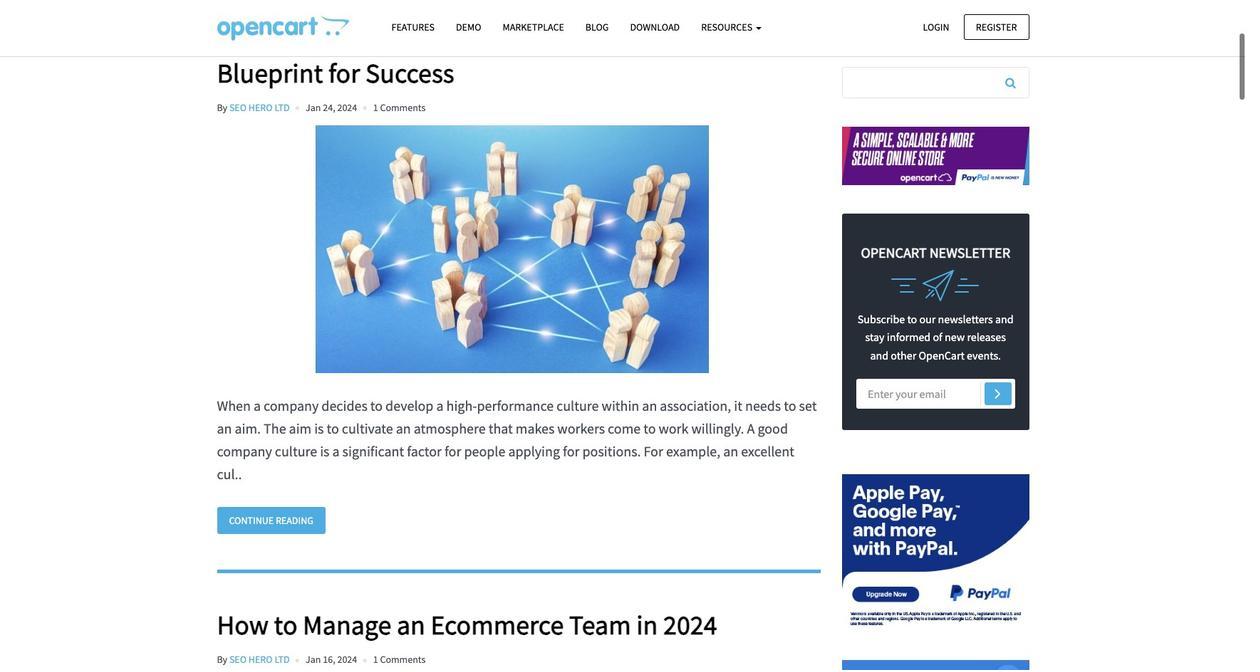 Task type: describe. For each thing, give the bounding box(es) containing it.
0 vertical spatial is
[[314, 420, 324, 437]]

jan 24, 2024
[[306, 101, 357, 114]]

by seo hero ltd for creating a high-performance company culture: a blueprint for success
[[217, 101, 290, 114]]

resources link
[[691, 15, 773, 40]]

our
[[920, 312, 936, 326]]

the
[[264, 420, 286, 437]]

16,
[[323, 654, 335, 667]]

opencart inside subscribe to our newsletters and stay informed of new releases and other opencart events.
[[919, 348, 965, 363]]

1 comments for an
[[373, 654, 426, 667]]

for inside creating a high-performance company culture: a blueprint for success
[[329, 56, 360, 90]]

how to manage an ecommerce team in 2024
[[217, 609, 717, 642]]

in
[[637, 609, 658, 642]]

develop
[[386, 397, 434, 415]]

register link
[[964, 14, 1030, 40]]

0 vertical spatial company
[[264, 397, 319, 415]]

ltd for creating
[[275, 101, 290, 114]]

seo for creating a high-performance company culture: a blueprint for success
[[229, 101, 247, 114]]

makes
[[516, 420, 555, 437]]

Enter your email text field
[[857, 379, 1015, 409]]

login link
[[911, 14, 962, 40]]

reading
[[276, 514, 313, 527]]

1 vertical spatial and
[[871, 348, 889, 363]]

features
[[392, 21, 435, 33]]

1 for manage
[[373, 654, 378, 667]]

demo
[[456, 21, 481, 33]]

blog
[[586, 21, 609, 33]]

how
[[217, 609, 269, 642]]

ltd for how
[[275, 654, 290, 667]]

excellent
[[741, 442, 795, 460]]

opencart - blog image
[[217, 15, 349, 41]]

of
[[933, 330, 943, 344]]

1 for high-
[[373, 101, 378, 114]]

a inside creating a high-performance company culture: a blueprint for success
[[758, 24, 773, 57]]

informed
[[887, 330, 931, 344]]

it
[[734, 397, 743, 415]]

creating a high-performance company culture: a blueprint for success
[[217, 24, 773, 90]]

manage
[[303, 609, 392, 642]]

articles
[[886, 24, 930, 41]]

willingly.
[[692, 420, 745, 437]]

example,
[[666, 442, 721, 460]]

jan 16, 2024
[[306, 654, 357, 667]]

newsletters
[[938, 312, 993, 326]]

to up for
[[644, 420, 656, 437]]

1 comments for performance
[[373, 101, 426, 114]]

newsletter
[[930, 243, 1011, 261]]

2024 for blueprint
[[337, 101, 357, 114]]

subscribe
[[858, 312, 905, 326]]

to right how
[[274, 609, 298, 642]]

2024 for 2024
[[337, 654, 357, 667]]

marketplace
[[503, 21, 564, 33]]

factor
[[407, 442, 442, 460]]

company
[[549, 24, 657, 57]]

jan for to
[[306, 654, 321, 667]]

0 vertical spatial and
[[996, 312, 1014, 326]]

aim
[[289, 420, 312, 437]]

by for how to manage an ecommerce team in 2024
[[217, 654, 227, 667]]

comments for performance
[[380, 101, 426, 114]]

marketplace link
[[492, 15, 575, 40]]

events.
[[967, 348, 1001, 363]]

performance
[[398, 24, 543, 57]]

a right the when
[[254, 397, 261, 415]]

by seo hero ltd for how to manage an ecommerce team in 2024
[[217, 654, 290, 667]]

creating a high-performance company culture: a blueprint for success link
[[217, 24, 821, 90]]

download link
[[620, 15, 691, 40]]

subscribe to our newsletters and stay informed of new releases and other opencart events.
[[858, 312, 1014, 363]]

to down decides
[[327, 420, 339, 437]]

culture:
[[662, 24, 752, 57]]

creating a high-performance company culture: a blueprint for success image
[[217, 125, 807, 373]]

that
[[489, 420, 513, 437]]

workers
[[558, 420, 605, 437]]

continue reading
[[229, 514, 313, 527]]

ecommerce
[[431, 609, 564, 642]]

team
[[569, 609, 631, 642]]

opencart cloud image
[[842, 661, 1030, 671]]

hero for how to manage an ecommerce team in 2024
[[249, 654, 273, 667]]

an down willingly.
[[724, 442, 739, 460]]

search
[[842, 24, 883, 41]]

for
[[644, 442, 663, 460]]

opencart newsletter
[[861, 243, 1011, 261]]

blueprint
[[217, 56, 323, 90]]



Task type: vqa. For each thing, say whether or not it's contained in the screenshot.
Best
no



Task type: locate. For each thing, give the bounding box(es) containing it.
culture
[[557, 397, 599, 415], [275, 442, 317, 460]]

opencart up subscribe
[[861, 243, 927, 261]]

0 vertical spatial hero
[[249, 101, 273, 114]]

1 comments from the top
[[380, 101, 426, 114]]

association,
[[660, 397, 731, 415]]

jan for a
[[306, 101, 321, 114]]

when
[[217, 397, 251, 415]]

1 horizontal spatial culture
[[557, 397, 599, 415]]

0 vertical spatial comments
[[380, 101, 426, 114]]

significant
[[343, 442, 404, 460]]

high-
[[447, 397, 477, 415]]

comments
[[380, 101, 426, 114], [380, 654, 426, 667]]

good
[[758, 420, 788, 437]]

a inside when a company decides to develop a high-performance culture within an association, it needs to set an aim. the aim is to cultivate an atmosphere that makes workers come to work willingly. a good company culture is a significant factor for people applying for positions. for example, an excellent cul..
[[747, 420, 755, 437]]

jan left 16, at the bottom of the page
[[306, 654, 321, 667]]

2024 right in
[[664, 609, 717, 642]]

seo hero ltd link for how to manage an ecommerce team in 2024
[[229, 654, 290, 667]]

1 vertical spatial a
[[747, 420, 755, 437]]

2024 right 16, at the bottom of the page
[[337, 654, 357, 667]]

1 1 from the top
[[373, 101, 378, 114]]

0 horizontal spatial for
[[329, 56, 360, 90]]

comments for an
[[380, 654, 426, 667]]

and
[[996, 312, 1014, 326], [871, 348, 889, 363]]

1 comments
[[373, 101, 426, 114], [373, 654, 426, 667]]

2 ltd from the top
[[275, 654, 290, 667]]

a
[[318, 24, 331, 57], [254, 397, 261, 415], [437, 397, 444, 415], [332, 442, 340, 460]]

jan left 24,
[[306, 101, 321, 114]]

download
[[630, 21, 680, 33]]

an down the develop
[[396, 420, 411, 437]]

blog link
[[575, 15, 620, 40]]

0 vertical spatial seo hero ltd link
[[229, 101, 290, 114]]

and up the releases
[[996, 312, 1014, 326]]

company up aim
[[264, 397, 319, 415]]

1 vertical spatial seo
[[229, 654, 247, 667]]

an right within
[[642, 397, 657, 415]]

1
[[373, 101, 378, 114], [373, 654, 378, 667]]

demo link
[[445, 15, 492, 40]]

a
[[758, 24, 773, 57], [747, 420, 755, 437]]

0 vertical spatial opencart
[[861, 243, 927, 261]]

1 vertical spatial by
[[217, 654, 227, 667]]

2 1 from the top
[[373, 654, 378, 667]]

how to manage an ecommerce team in 2024 link
[[217, 609, 821, 642]]

an
[[642, 397, 657, 415], [217, 420, 232, 437], [396, 420, 411, 437], [724, 442, 739, 460], [397, 609, 425, 642]]

1 horizontal spatial a
[[758, 24, 773, 57]]

a right resources
[[758, 24, 773, 57]]

new
[[945, 330, 965, 344]]

1 vertical spatial by seo hero ltd
[[217, 654, 290, 667]]

cul..
[[217, 465, 242, 483]]

culture up workers
[[557, 397, 599, 415]]

opencart
[[861, 243, 927, 261], [919, 348, 965, 363]]

other
[[891, 348, 917, 363]]

0 vertical spatial ltd
[[275, 101, 290, 114]]

atmosphere
[[414, 420, 486, 437]]

1 ltd from the top
[[275, 101, 290, 114]]

2 hero from the top
[[249, 654, 273, 667]]

within
[[602, 397, 640, 415]]

performance
[[477, 397, 554, 415]]

and down stay
[[871, 348, 889, 363]]

opencart down "of"
[[919, 348, 965, 363]]

set
[[799, 397, 817, 415]]

2 horizontal spatial for
[[563, 442, 580, 460]]

2 seo hero ltd link from the top
[[229, 654, 290, 667]]

None text field
[[843, 68, 1029, 98]]

2 1 comments from the top
[[373, 654, 426, 667]]

seo down blueprint
[[229, 101, 247, 114]]

for up jan 24, 2024
[[329, 56, 360, 90]]

positions.
[[583, 442, 641, 460]]

decides
[[322, 397, 368, 415]]

hero down how
[[249, 654, 273, 667]]

an left aim.
[[217, 420, 232, 437]]

0 vertical spatial culture
[[557, 397, 599, 415]]

hero down blueprint
[[249, 101, 273, 114]]

1 horizontal spatial for
[[445, 442, 461, 460]]

comments down manage in the left bottom of the page
[[380, 654, 426, 667]]

0 vertical spatial by seo hero ltd
[[217, 101, 290, 114]]

seo hero ltd link down blueprint
[[229, 101, 290, 114]]

1 vertical spatial culture
[[275, 442, 317, 460]]

1 right jan 16, 2024
[[373, 654, 378, 667]]

2024 right 24,
[[337, 101, 357, 114]]

0 vertical spatial 1 comments
[[373, 101, 426, 114]]

1 right jan 24, 2024
[[373, 101, 378, 114]]

ltd
[[275, 101, 290, 114], [275, 654, 290, 667]]

aim.
[[235, 420, 261, 437]]

high-
[[337, 24, 398, 57]]

0 vertical spatial seo
[[229, 101, 247, 114]]

angle right image
[[995, 385, 1001, 402]]

needs
[[745, 397, 781, 415]]

2 seo from the top
[[229, 654, 247, 667]]

1 seo from the top
[[229, 101, 247, 114]]

to left set
[[784, 397, 797, 415]]

0 vertical spatial 1
[[373, 101, 378, 114]]

cultivate
[[342, 420, 393, 437]]

search articles
[[842, 24, 930, 41]]

1 1 comments from the top
[[373, 101, 426, 114]]

0 vertical spatial a
[[758, 24, 773, 57]]

1 vertical spatial is
[[320, 442, 330, 460]]

company down aim.
[[217, 442, 272, 460]]

1 vertical spatial opencart
[[919, 348, 965, 363]]

1 horizontal spatial and
[[996, 312, 1014, 326]]

24,
[[323, 101, 335, 114]]

company
[[264, 397, 319, 415], [217, 442, 272, 460]]

releases
[[967, 330, 1006, 344]]

continue
[[229, 514, 274, 527]]

culture down aim
[[275, 442, 317, 460]]

2 jan from the top
[[306, 654, 321, 667]]

continue reading link
[[217, 507, 326, 535]]

1 vertical spatial seo hero ltd link
[[229, 654, 290, 667]]

applying
[[508, 442, 560, 460]]

1 jan from the top
[[306, 101, 321, 114]]

seo hero ltd link for creating a high-performance company culture: a blueprint for success
[[229, 101, 290, 114]]

to up cultivate
[[370, 397, 383, 415]]

by down how
[[217, 654, 227, 667]]

0 horizontal spatial a
[[747, 420, 755, 437]]

2 comments from the top
[[380, 654, 426, 667]]

creating
[[217, 24, 312, 57]]

login
[[923, 20, 950, 33]]

an right manage in the left bottom of the page
[[397, 609, 425, 642]]

search image
[[1006, 77, 1016, 88]]

1 seo hero ltd link from the top
[[229, 101, 290, 114]]

2 vertical spatial 2024
[[337, 654, 357, 667]]

register
[[976, 20, 1017, 33]]

0 vertical spatial jan
[[306, 101, 321, 114]]

1 vertical spatial 2024
[[664, 609, 717, 642]]

1 by seo hero ltd from the top
[[217, 101, 290, 114]]

a inside creating a high-performance company culture: a blueprint for success
[[318, 24, 331, 57]]

by seo hero ltd down blueprint
[[217, 101, 290, 114]]

hero for creating a high-performance company culture: a blueprint for success
[[249, 101, 273, 114]]

1 by from the top
[[217, 101, 227, 114]]

1 vertical spatial comments
[[380, 654, 426, 667]]

is right aim
[[314, 420, 324, 437]]

to left our
[[908, 312, 917, 326]]

a left the high-
[[318, 24, 331, 57]]

is
[[314, 420, 324, 437], [320, 442, 330, 460]]

a left good
[[747, 420, 755, 437]]

2 by from the top
[[217, 654, 227, 667]]

0 vertical spatial 2024
[[337, 101, 357, 114]]

a left significant
[[332, 442, 340, 460]]

1 vertical spatial hero
[[249, 654, 273, 667]]

seo for how to manage an ecommerce team in 2024
[[229, 654, 247, 667]]

0 horizontal spatial and
[[871, 348, 889, 363]]

1 comments down manage in the left bottom of the page
[[373, 654, 426, 667]]

resources
[[701, 21, 755, 33]]

0 horizontal spatial culture
[[275, 442, 317, 460]]

1 vertical spatial jan
[[306, 654, 321, 667]]

1 vertical spatial 1
[[373, 654, 378, 667]]

people
[[464, 442, 506, 460]]

paypal blog image
[[842, 459, 1030, 646]]

by seo hero ltd down how
[[217, 654, 290, 667]]

success
[[366, 56, 455, 90]]

by
[[217, 101, 227, 114], [217, 654, 227, 667]]

ltd left 16, at the bottom of the page
[[275, 654, 290, 667]]

1 hero from the top
[[249, 101, 273, 114]]

1 comments down success
[[373, 101, 426, 114]]

is left significant
[[320, 442, 330, 460]]

when a company decides to develop a high-performance culture within an association, it needs to set an aim. the aim is to cultivate an atmosphere that makes workers come to work willingly. a good company culture is a significant factor for people applying for positions. for example, an excellent cul..
[[217, 397, 817, 483]]

1 vertical spatial company
[[217, 442, 272, 460]]

a left high- on the left of page
[[437, 397, 444, 415]]

come
[[608, 420, 641, 437]]

1 vertical spatial 1 comments
[[373, 654, 426, 667]]

stay
[[866, 330, 885, 344]]

2 by seo hero ltd from the top
[[217, 654, 290, 667]]

1 vertical spatial ltd
[[275, 654, 290, 667]]

ltd down blueprint
[[275, 101, 290, 114]]

0 vertical spatial by
[[217, 101, 227, 114]]

seo hero ltd link down how
[[229, 654, 290, 667]]

comments down success
[[380, 101, 426, 114]]

for
[[329, 56, 360, 90], [445, 442, 461, 460], [563, 442, 580, 460]]

for down workers
[[563, 442, 580, 460]]

features link
[[381, 15, 445, 40]]

by down blueprint
[[217, 101, 227, 114]]

jan
[[306, 101, 321, 114], [306, 654, 321, 667]]

to inside subscribe to our newsletters and stay informed of new releases and other opencart events.
[[908, 312, 917, 326]]

seo down how
[[229, 654, 247, 667]]

by for creating a high-performance company culture: a blueprint for success
[[217, 101, 227, 114]]

work
[[659, 420, 689, 437]]

for down the atmosphere
[[445, 442, 461, 460]]

to
[[908, 312, 917, 326], [370, 397, 383, 415], [784, 397, 797, 415], [327, 420, 339, 437], [644, 420, 656, 437], [274, 609, 298, 642]]



